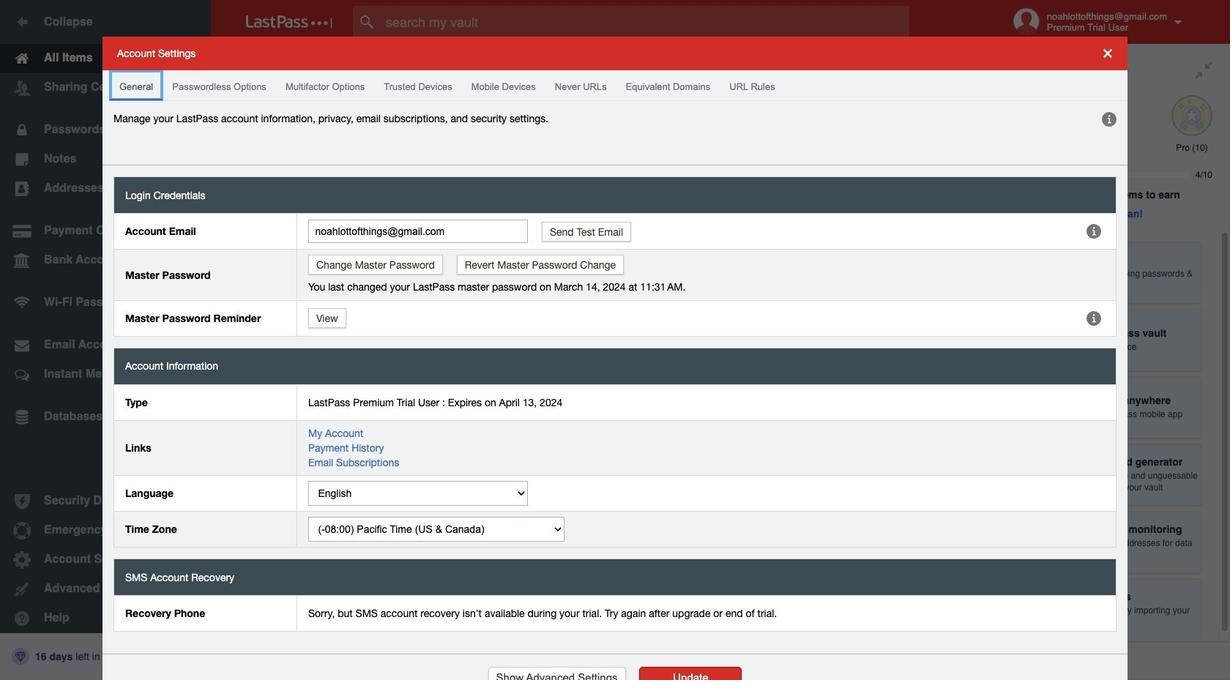 Task type: describe. For each thing, give the bounding box(es) containing it.
new item navigation
[[899, 620, 954, 680]]

vault options navigation
[[211, 44, 968, 88]]

lastpass image
[[246, 15, 332, 29]]

main navigation navigation
[[0, 0, 211, 680]]



Task type: vqa. For each thing, say whether or not it's contained in the screenshot.
New item element
no



Task type: locate. For each thing, give the bounding box(es) containing it.
Search search field
[[353, 6, 938, 38]]

search my vault text field
[[353, 6, 938, 38]]



